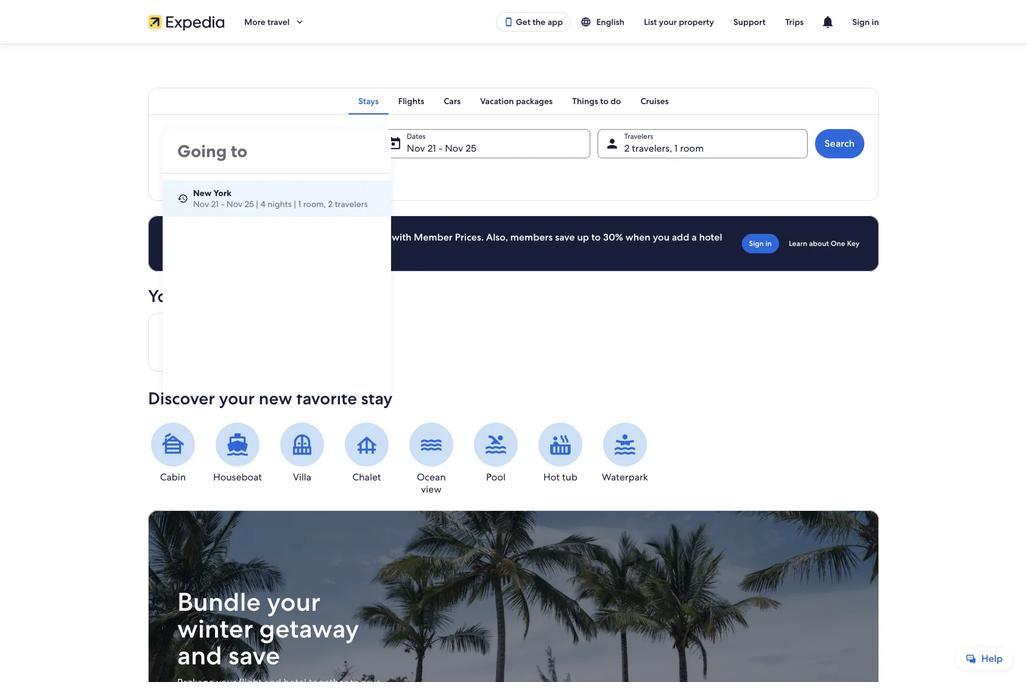 Task type: describe. For each thing, give the bounding box(es) containing it.
up
[[577, 231, 589, 244]]

get the app link
[[496, 12, 571, 32]]

villa
[[293, 471, 311, 484]]

sign inside dropdown button
[[853, 16, 870, 27]]

add
[[672, 231, 690, 244]]

your
[[148, 285, 184, 307]]

english button
[[571, 11, 634, 33]]

a left car
[[266, 171, 270, 182]]

to left 10%
[[204, 243, 214, 256]]

room,
[[303, 199, 326, 210]]

search
[[825, 137, 855, 150]]

on
[[286, 231, 297, 244]]

0 vertical spatial flight
[[204, 171, 224, 182]]

in inside dropdown button
[[872, 16, 879, 27]]

stays link
[[349, 88, 389, 115]]

view
[[421, 483, 442, 496]]

2 | from the left
[[294, 199, 296, 210]]

app
[[548, 16, 563, 27]]

or
[[248, 231, 257, 244]]

nov left the "4"
[[227, 199, 243, 210]]

stay
[[361, 388, 393, 410]]

trailing image
[[295, 16, 305, 27]]

add for add a car
[[247, 171, 264, 182]]

save inside the save 10% or more on over 100,000 hotels with member prices. also, members save up to 30% when you add a hotel to a flight
[[555, 231, 575, 244]]

getaway
[[259, 613, 359, 646]]

flights
[[398, 96, 424, 107]]

more
[[260, 231, 283, 244]]

waterpark button
[[600, 423, 650, 484]]

sign in inside dropdown button
[[853, 16, 879, 27]]

recent
[[188, 285, 238, 307]]

save inside bundle your winter getaway and save
[[228, 639, 280, 673]]

search button
[[815, 129, 865, 158]]

sign inside bundle your winter getaway and save main content
[[749, 239, 764, 249]]

travel
[[268, 16, 290, 27]]

flight inside the save 10% or more on over 100,000 hotels with member prices. also, members save up to 30% when you add a hotel to a flight
[[223, 243, 247, 256]]

discover your new favorite stay
[[148, 388, 393, 410]]

pool button
[[471, 423, 521, 484]]

nights
[[268, 199, 292, 210]]

nov 21 - nov 25
[[407, 142, 477, 155]]

trips link
[[776, 11, 814, 33]]

things to do link
[[563, 88, 631, 115]]

sign in button
[[843, 7, 889, 37]]

nov down cars in the left top of the page
[[445, 142, 463, 155]]

bundle your winter getaway and save
[[177, 586, 359, 673]]

ocean view button
[[406, 423, 456, 496]]

searches
[[242, 285, 310, 307]]

vacation
[[480, 96, 514, 107]]

one
[[831, 239, 846, 249]]

york
[[214, 188, 232, 199]]

your for discover
[[219, 388, 255, 410]]

members
[[511, 231, 553, 244]]

1 inside 'new york nov 21 - nov 25 | 4 nights | 1 room, 2 travelers'
[[298, 199, 301, 210]]

get
[[516, 16, 531, 27]]

english
[[597, 16, 625, 27]]

about
[[809, 239, 829, 249]]

100,000
[[322, 231, 360, 244]]

chalet button
[[342, 423, 392, 484]]

list
[[644, 16, 657, 27]]

communication center icon image
[[821, 15, 836, 29]]

property
[[679, 16, 714, 27]]

packages
[[516, 96, 553, 107]]

a right add
[[692, 231, 697, 244]]

favorite
[[296, 388, 357, 410]]

winter
[[177, 613, 253, 646]]

learn about one key link
[[784, 234, 865, 254]]

cruises link
[[631, 88, 679, 115]]

hot
[[544, 471, 560, 484]]

to right up
[[592, 231, 601, 244]]

travelers,
[[632, 142, 672, 155]]

your recent searches
[[148, 285, 310, 307]]

do
[[611, 96, 621, 107]]

member
[[414, 231, 453, 244]]

a left 10%
[[216, 243, 221, 256]]

2 travelers, 1 room button
[[598, 129, 808, 158]]

discover
[[148, 388, 215, 410]]

cars link
[[434, 88, 471, 115]]

villa button
[[277, 423, 327, 484]]

2 inside dropdown button
[[624, 142, 630, 155]]

prices.
[[455, 231, 484, 244]]



Task type: vqa. For each thing, say whether or not it's contained in the screenshot.
Today element
no



Task type: locate. For each thing, give the bounding box(es) containing it.
0 vertical spatial sign
[[853, 16, 870, 27]]

1 horizontal spatial |
[[294, 199, 296, 210]]

2 horizontal spatial your
[[659, 16, 677, 27]]

sign in left learn
[[749, 239, 772, 249]]

0 vertical spatial 1
[[675, 142, 678, 155]]

flights link
[[389, 88, 434, 115]]

0 vertical spatial sign in
[[853, 16, 879, 27]]

25
[[466, 142, 477, 155], [245, 199, 254, 210]]

your for bundle
[[267, 586, 321, 619]]

21 inside 'button'
[[428, 142, 436, 155]]

pool
[[486, 471, 506, 484]]

0 vertical spatial 2
[[624, 142, 630, 155]]

learn
[[789, 239, 808, 249]]

0 horizontal spatial add
[[179, 171, 195, 182]]

1 horizontal spatial 25
[[466, 142, 477, 155]]

you
[[653, 231, 670, 244]]

1 horizontal spatial in
[[872, 16, 879, 27]]

1 vertical spatial flight
[[223, 243, 247, 256]]

1 vertical spatial 25
[[245, 199, 254, 210]]

2 travelers, 1 room
[[624, 142, 704, 155]]

| left the "4"
[[256, 199, 258, 210]]

0 horizontal spatial save
[[228, 639, 280, 673]]

0 horizontal spatial sign
[[749, 239, 764, 249]]

more
[[244, 16, 266, 27]]

small image
[[177, 193, 188, 204]]

your inside bundle your winter getaway and save
[[267, 586, 321, 619]]

1 horizontal spatial -
[[439, 142, 443, 155]]

learn about one key
[[789, 239, 860, 249]]

save 10% or more on over 100,000 hotels with member prices. also, members save up to 30% when you add a hotel to a flight
[[204, 231, 723, 256]]

cabin
[[160, 471, 186, 484]]

0 horizontal spatial sign in
[[749, 239, 772, 249]]

1 horizontal spatial add
[[247, 171, 264, 182]]

support link
[[724, 11, 776, 33]]

- down the cars link
[[439, 142, 443, 155]]

vacation packages link
[[471, 88, 563, 115]]

and
[[177, 639, 222, 673]]

21
[[428, 142, 436, 155], [211, 199, 219, 210]]

1 horizontal spatial 21
[[428, 142, 436, 155]]

0 horizontal spatial your
[[219, 388, 255, 410]]

tab list inside bundle your winter getaway and save main content
[[148, 88, 879, 115]]

- inside 'button'
[[439, 142, 443, 155]]

tab list
[[148, 88, 879, 115]]

0 horizontal spatial -
[[221, 199, 224, 210]]

travel sale activities deals image
[[148, 511, 879, 683]]

add a car
[[247, 171, 284, 182]]

to inside "link"
[[600, 96, 609, 107]]

1 horizontal spatial sign in
[[853, 16, 879, 27]]

cars
[[444, 96, 461, 107]]

nov
[[407, 142, 425, 155], [445, 142, 463, 155], [193, 199, 209, 210], [227, 199, 243, 210]]

a
[[197, 171, 202, 182], [266, 171, 270, 182], [692, 231, 697, 244], [216, 243, 221, 256]]

your
[[659, 16, 677, 27], [219, 388, 255, 410], [267, 586, 321, 619]]

sign left learn
[[749, 239, 764, 249]]

to
[[600, 96, 609, 107], [592, 231, 601, 244], [204, 243, 214, 256]]

bundle
[[177, 586, 261, 619]]

support
[[734, 16, 766, 27]]

25 down the cars link
[[466, 142, 477, 155]]

| right nights
[[294, 199, 296, 210]]

sign in right communication center icon
[[853, 16, 879, 27]]

0 horizontal spatial 25
[[245, 199, 254, 210]]

small image
[[581, 16, 592, 27]]

when
[[626, 231, 651, 244]]

travelers
[[335, 199, 368, 210]]

1 horizontal spatial your
[[267, 586, 321, 619]]

houseboat
[[213, 471, 262, 484]]

1 horizontal spatial sign
[[853, 16, 870, 27]]

4
[[261, 199, 266, 210]]

the
[[533, 16, 546, 27]]

sign in inside bundle your winter getaway and save main content
[[749, 239, 772, 249]]

a up new
[[197, 171, 202, 182]]

add up small image
[[179, 171, 195, 182]]

hotel
[[699, 231, 723, 244]]

1 left room on the top of the page
[[675, 142, 678, 155]]

2 right the room,
[[328, 199, 333, 210]]

25 left the "4"
[[245, 199, 254, 210]]

2 add from the left
[[247, 171, 264, 182]]

0 vertical spatial your
[[659, 16, 677, 27]]

chalet
[[353, 471, 381, 484]]

10%
[[227, 231, 245, 244]]

21 inside 'new york nov 21 - nov 25 | 4 nights | 1 room, 2 travelers'
[[211, 199, 219, 210]]

houseboat button
[[213, 423, 263, 484]]

sign right communication center icon
[[853, 16, 870, 27]]

hot tub button
[[536, 423, 586, 484]]

trips
[[785, 16, 804, 27]]

hotels
[[362, 231, 390, 244]]

Going to text field
[[163, 129, 391, 173]]

25 inside 'new york nov 21 - nov 25 | 4 nights | 1 room, 2 travelers'
[[245, 199, 254, 210]]

1 vertical spatial your
[[219, 388, 255, 410]]

tub
[[562, 471, 578, 484]]

vacation packages
[[480, 96, 553, 107]]

1 horizontal spatial 2
[[624, 142, 630, 155]]

ocean
[[417, 471, 446, 484]]

0 vertical spatial in
[[872, 16, 879, 27]]

add left car
[[247, 171, 264, 182]]

nov right small image
[[193, 199, 209, 210]]

2 vertical spatial your
[[267, 586, 321, 619]]

in left learn
[[766, 239, 772, 249]]

nov down flights
[[407, 142, 425, 155]]

tab list containing stays
[[148, 88, 879, 115]]

also,
[[486, 231, 508, 244]]

things
[[572, 96, 598, 107]]

waterpark
[[602, 471, 648, 484]]

0 vertical spatial -
[[439, 142, 443, 155]]

car
[[272, 171, 284, 182]]

room
[[680, 142, 704, 155]]

in
[[872, 16, 879, 27], [766, 239, 772, 249]]

1 vertical spatial sign in
[[749, 239, 772, 249]]

1 vertical spatial save
[[228, 639, 280, 673]]

ocean view
[[417, 471, 446, 496]]

1 vertical spatial 1
[[298, 199, 301, 210]]

25 inside nov 21 - nov 25 'button'
[[466, 142, 477, 155]]

in inside main content
[[766, 239, 772, 249]]

new york nov 21 - nov 25 | 4 nights | 1 room, 2 travelers
[[193, 188, 368, 210]]

0 horizontal spatial |
[[256, 199, 258, 210]]

2 left 'travelers,' at right
[[624, 142, 630, 155]]

over
[[300, 231, 320, 244]]

save left up
[[555, 231, 575, 244]]

1 horizontal spatial save
[[555, 231, 575, 244]]

list your property
[[644, 16, 714, 27]]

add
[[179, 171, 195, 182], [247, 171, 264, 182]]

get the app
[[516, 16, 563, 27]]

list your property link
[[634, 11, 724, 33]]

0 vertical spatial 21
[[428, 142, 436, 155]]

0 horizontal spatial in
[[766, 239, 772, 249]]

|
[[256, 199, 258, 210], [294, 199, 296, 210]]

21 down "add a flight"
[[211, 199, 219, 210]]

cruises
[[641, 96, 669, 107]]

1 inside dropdown button
[[675, 142, 678, 155]]

key
[[847, 239, 860, 249]]

1 vertical spatial 21
[[211, 199, 219, 210]]

0 horizontal spatial 1
[[298, 199, 301, 210]]

new
[[193, 188, 212, 199]]

your for list
[[659, 16, 677, 27]]

1 left the room,
[[298, 199, 301, 210]]

stays
[[358, 96, 379, 107]]

cabin button
[[148, 423, 198, 484]]

with
[[392, 231, 412, 244]]

0 vertical spatial 25
[[466, 142, 477, 155]]

2
[[624, 142, 630, 155], [328, 199, 333, 210]]

1 vertical spatial -
[[221, 199, 224, 210]]

flight
[[204, 171, 224, 182], [223, 243, 247, 256]]

- inside 'new york nov 21 - nov 25 | 4 nights | 1 room, 2 travelers'
[[221, 199, 224, 210]]

download button title image
[[504, 17, 514, 27]]

flight up the york
[[204, 171, 224, 182]]

more travel button
[[235, 7, 315, 37]]

1
[[675, 142, 678, 155], [298, 199, 301, 210]]

0 vertical spatial save
[[555, 231, 575, 244]]

1 | from the left
[[256, 199, 258, 210]]

0 horizontal spatial 2
[[328, 199, 333, 210]]

save right and on the bottom left of page
[[228, 639, 280, 673]]

21 down flights link
[[428, 142, 436, 155]]

1 add from the left
[[179, 171, 195, 182]]

expedia logo image
[[148, 13, 225, 30]]

flight left 'or'
[[223, 243, 247, 256]]

2 inside 'new york nov 21 - nov 25 | 4 nights | 1 room, 2 travelers'
[[328, 199, 333, 210]]

to left do
[[600, 96, 609, 107]]

1 vertical spatial 2
[[328, 199, 333, 210]]

bundle your winter getaway and save main content
[[0, 44, 1027, 683]]

nov 21 - nov 25 button
[[380, 129, 590, 158]]

save
[[555, 231, 575, 244], [228, 639, 280, 673]]

- right new
[[221, 199, 224, 210]]

add a flight
[[179, 171, 224, 182]]

in right communication center icon
[[872, 16, 879, 27]]

1 vertical spatial sign
[[749, 239, 764, 249]]

1 vertical spatial in
[[766, 239, 772, 249]]

0 horizontal spatial 21
[[211, 199, 219, 210]]

1 horizontal spatial 1
[[675, 142, 678, 155]]

sign in
[[853, 16, 879, 27], [749, 239, 772, 249]]

sign in link
[[742, 234, 779, 254]]

add for add a flight
[[179, 171, 195, 182]]



